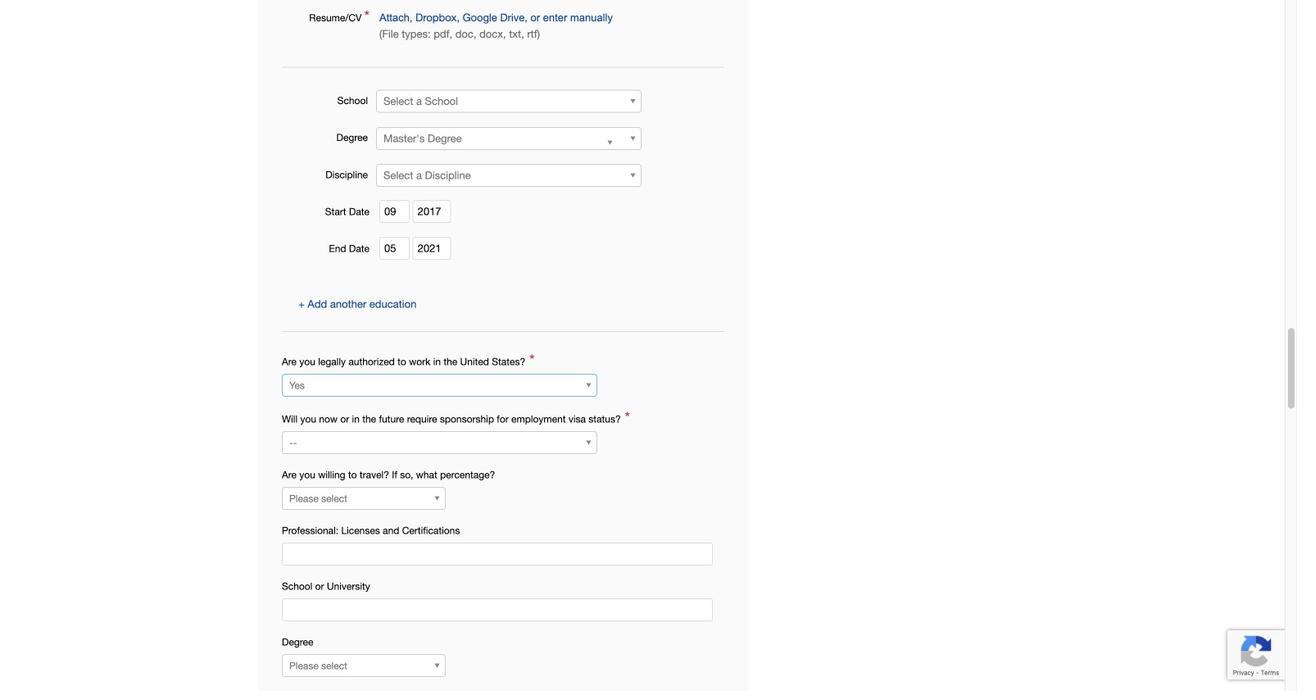 Task type: locate. For each thing, give the bounding box(es) containing it.
Education Start Year text field
[[413, 200, 451, 223]]

Education Start Month text field
[[380, 200, 410, 223]]

None text field
[[282, 599, 713, 621]]

None text field
[[282, 543, 713, 566]]



Task type: describe. For each thing, give the bounding box(es) containing it.
Education End Year text field
[[413, 237, 451, 260]]

Education End Month text field
[[380, 237, 410, 260]]



